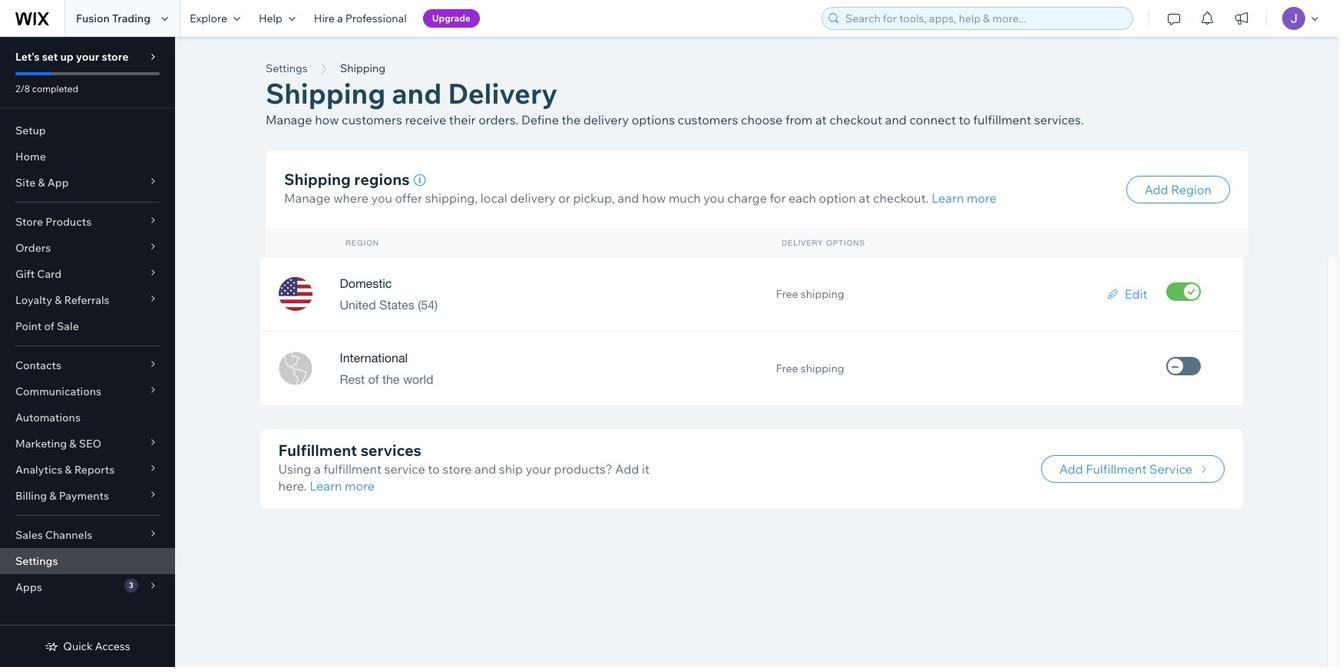 Task type: locate. For each thing, give the bounding box(es) containing it.
0 vertical spatial manage
[[266, 112, 312, 127]]

from
[[785, 112, 813, 127]]

1 vertical spatial more
[[345, 479, 375, 494]]

billing
[[15, 489, 47, 503]]

communications button
[[0, 379, 175, 405]]

0 vertical spatial at
[[815, 112, 827, 127]]

define
[[521, 112, 559, 127]]

shipping
[[340, 61, 386, 75], [266, 76, 386, 111], [284, 170, 351, 189]]

1 you from the left
[[371, 191, 392, 206]]

0 vertical spatial learn more link
[[932, 191, 997, 206]]

shipping for regions
[[284, 170, 351, 189]]

1 shipping from the top
[[801, 287, 844, 301]]

fulfillment down fulfillment services
[[323, 461, 382, 477]]

checkout.
[[873, 191, 929, 206]]

store
[[15, 215, 43, 229]]

trading
[[112, 12, 151, 25]]

1 vertical spatial free shipping
[[776, 362, 844, 375]]

loyalty
[[15, 293, 52, 307]]

& for site
[[38, 176, 45, 190]]

store
[[102, 50, 129, 64], [442, 461, 472, 477]]

0 vertical spatial learn
[[932, 191, 964, 206]]

shipping and delivery manage how customers receive their orders. define the delivery options customers choose from at checkout and connect to fulfillment services.
[[266, 76, 1084, 127]]

how
[[315, 112, 339, 127], [642, 191, 666, 206]]

1 vertical spatial store
[[442, 461, 472, 477]]

0 horizontal spatial settings
[[15, 554, 58, 568]]

1 vertical spatial settings
[[15, 554, 58, 568]]

you down regions
[[371, 191, 392, 206]]

of right the rest
[[368, 372, 379, 386]]

site & app
[[15, 176, 69, 190]]

customers left choose
[[678, 112, 738, 127]]

store down fusion trading
[[102, 50, 129, 64]]

your
[[76, 50, 99, 64], [526, 461, 551, 477]]

shipping
[[801, 287, 844, 301], [801, 362, 844, 375]]

1 vertical spatial shipping
[[801, 362, 844, 375]]

0 horizontal spatial a
[[314, 461, 321, 477]]

each
[[789, 191, 816, 206]]

& right site
[[38, 176, 45, 190]]

to right service
[[428, 461, 440, 477]]

learn right checkout.
[[932, 191, 964, 206]]

store right service
[[442, 461, 472, 477]]

manage
[[266, 112, 312, 127], [284, 191, 331, 206]]

your right up
[[76, 50, 99, 64]]

add fulfillment service button
[[1041, 455, 1224, 483]]

settings link
[[258, 61, 315, 76], [0, 548, 175, 574]]

& left seo
[[69, 437, 76, 451]]

a right using
[[314, 461, 321, 477]]

states
[[379, 298, 414, 312]]

1 horizontal spatial learn more link
[[932, 191, 997, 206]]

& inside "popup button"
[[38, 176, 45, 190]]

1 horizontal spatial settings link
[[258, 61, 315, 76]]

at
[[815, 112, 827, 127], [859, 191, 870, 206]]

the left world
[[382, 372, 400, 386]]

add for add region
[[1145, 182, 1168, 197]]

1 vertical spatial fulfillment
[[323, 461, 382, 477]]

the inside shipping and delivery manage how customers receive their orders. define the delivery options customers choose from at checkout and connect to fulfillment services.
[[562, 112, 581, 127]]

1 horizontal spatial the
[[562, 112, 581, 127]]

service
[[1149, 461, 1192, 477]]

1 vertical spatial to
[[428, 461, 440, 477]]

1 vertical spatial delivery
[[510, 191, 556, 206]]

0 horizontal spatial delivery
[[510, 191, 556, 206]]

fulfillment
[[973, 112, 1031, 127], [323, 461, 382, 477]]

marketing
[[15, 437, 67, 451]]

choose
[[741, 112, 783, 127]]

at right option
[[859, 191, 870, 206]]

fulfillment left service
[[1086, 461, 1147, 477]]

rest
[[340, 372, 365, 386]]

1 horizontal spatial at
[[859, 191, 870, 206]]

at right from
[[815, 112, 827, 127]]

products?
[[554, 461, 613, 477]]

1 horizontal spatial you
[[704, 191, 725, 206]]

& for billing
[[49, 489, 56, 503]]

home link
[[0, 144, 175, 170]]

shipping inside shipping and delivery manage how customers receive their orders. define the delivery options customers choose from at checkout and connect to fulfillment services.
[[266, 76, 386, 111]]

site
[[15, 176, 36, 190]]

receive
[[405, 112, 446, 127]]

learn more link down fulfillment services
[[310, 479, 375, 494]]

settings down sales
[[15, 554, 58, 568]]

marketing & seo button
[[0, 431, 175, 457]]

1 horizontal spatial store
[[442, 461, 472, 477]]

1 horizontal spatial a
[[337, 12, 343, 25]]

& left reports
[[65, 463, 72, 477]]

0 horizontal spatial learn
[[310, 479, 342, 494]]

loyalty & referrals
[[15, 293, 109, 307]]

up
[[60, 50, 74, 64]]

at inside shipping and delivery manage how customers receive their orders. define the delivery options customers choose from at checkout and connect to fulfillment services.
[[815, 112, 827, 127]]

delivery left options
[[583, 112, 629, 127]]

learn more link right checkout.
[[932, 191, 997, 206]]

analytics & reports button
[[0, 457, 175, 483]]

contacts button
[[0, 352, 175, 379]]

1 vertical spatial region
[[346, 238, 379, 247]]

0 vertical spatial the
[[562, 112, 581, 127]]

1 horizontal spatial fulfillment
[[1086, 461, 1147, 477]]

add inside using a fulfillment service to store and ship your products? add it here.
[[615, 461, 639, 477]]

settings
[[266, 61, 308, 75], [15, 554, 58, 568]]

0 horizontal spatial more
[[345, 479, 375, 494]]

option
[[819, 191, 856, 206]]

add
[[1145, 182, 1168, 197], [1059, 461, 1083, 477], [615, 461, 639, 477]]

how up shipping regions
[[315, 112, 339, 127]]

0 vertical spatial store
[[102, 50, 129, 64]]

0 horizontal spatial store
[[102, 50, 129, 64]]

of left sale
[[44, 319, 54, 333]]

0 vertical spatial shipping
[[340, 61, 386, 75]]

0 vertical spatial of
[[44, 319, 54, 333]]

delivery
[[583, 112, 629, 127], [510, 191, 556, 206]]

hire
[[314, 12, 335, 25]]

and up receive
[[392, 76, 442, 111]]

fulfillment up using
[[278, 441, 357, 460]]

set
[[42, 50, 58, 64]]

0 vertical spatial fulfillment
[[278, 441, 357, 460]]

of
[[44, 319, 54, 333], [368, 372, 379, 386]]

completed
[[32, 83, 78, 94]]

1 horizontal spatial region
[[1171, 182, 1212, 197]]

fulfillment inside using a fulfillment service to store and ship your products? add it here.
[[323, 461, 382, 477]]

0 vertical spatial how
[[315, 112, 339, 127]]

1 vertical spatial of
[[368, 372, 379, 386]]

0 horizontal spatial customers
[[342, 112, 402, 127]]

(54)
[[418, 298, 438, 312]]

2 free from the top
[[776, 362, 798, 375]]

add region
[[1145, 182, 1212, 197]]

gift card button
[[0, 261, 175, 287]]

1 horizontal spatial to
[[959, 112, 971, 127]]

0 horizontal spatial learn more link
[[310, 479, 375, 494]]

connect
[[909, 112, 956, 127]]

add for add fulfillment service
[[1059, 461, 1083, 477]]

0 horizontal spatial how
[[315, 112, 339, 127]]

a inside using a fulfillment service to store and ship your products? add it here.
[[314, 461, 321, 477]]

& right the billing
[[49, 489, 56, 503]]

0 vertical spatial shipping
[[801, 287, 844, 301]]

shipping down hire
[[266, 76, 386, 111]]

orders.
[[478, 112, 519, 127]]

more
[[967, 191, 997, 206], [345, 479, 375, 494]]

to right connect
[[959, 112, 971, 127]]

fulfillment
[[278, 441, 357, 460], [1086, 461, 1147, 477]]

for
[[770, 191, 786, 206]]

and right pickup,
[[617, 191, 639, 206]]

0 horizontal spatial you
[[371, 191, 392, 206]]

learn right the here. at the bottom
[[310, 479, 342, 494]]

and inside using a fulfillment service to store and ship your products? add it here.
[[475, 461, 496, 477]]

& inside dropdown button
[[49, 489, 56, 503]]

your inside using a fulfillment service to store and ship your products? add it here.
[[526, 461, 551, 477]]

free
[[776, 287, 798, 301], [776, 362, 798, 375]]

your right the ship
[[526, 461, 551, 477]]

2 free shipping from the top
[[776, 362, 844, 375]]

settings link down help button
[[258, 61, 315, 76]]

1 horizontal spatial fulfillment
[[973, 112, 1031, 127]]

2 vertical spatial shipping
[[284, 170, 351, 189]]

&
[[38, 176, 45, 190], [55, 293, 62, 307], [69, 437, 76, 451], [65, 463, 72, 477], [49, 489, 56, 503]]

regions
[[354, 170, 410, 189]]

delivery left or
[[510, 191, 556, 206]]

1 horizontal spatial your
[[526, 461, 551, 477]]

0 horizontal spatial of
[[44, 319, 54, 333]]

& right loyalty
[[55, 293, 62, 307]]

setup link
[[0, 117, 175, 144]]

shipping for and
[[266, 76, 386, 111]]

how inside shipping and delivery manage how customers receive their orders. define the delivery options customers choose from at checkout and connect to fulfillment services.
[[315, 112, 339, 127]]

shipping regions
[[284, 170, 410, 189]]

1 vertical spatial the
[[382, 372, 400, 386]]

hire a professional link
[[305, 0, 416, 37]]

customers left receive
[[342, 112, 402, 127]]

0 vertical spatial your
[[76, 50, 99, 64]]

1 horizontal spatial add
[[1059, 461, 1083, 477]]

1 vertical spatial learn more link
[[310, 479, 375, 494]]

0 vertical spatial fulfillment
[[973, 112, 1031, 127]]

shipping down hire a professional link
[[340, 61, 386, 75]]

add fulfillment service
[[1059, 461, 1192, 477]]

1 horizontal spatial customers
[[678, 112, 738, 127]]

apps
[[15, 580, 42, 594]]

shipping up where
[[284, 170, 351, 189]]

0 horizontal spatial fulfillment
[[323, 461, 382, 477]]

of inside international rest of the world
[[368, 372, 379, 386]]

0 horizontal spatial your
[[76, 50, 99, 64]]

0 vertical spatial free shipping
[[776, 287, 844, 301]]

gift card
[[15, 267, 62, 281]]

settings inside sidebar "element"
[[15, 554, 58, 568]]

site & app button
[[0, 170, 175, 196]]

0 horizontal spatial to
[[428, 461, 440, 477]]

how left 'much'
[[642, 191, 666, 206]]

region
[[1171, 182, 1212, 197], [346, 238, 379, 247]]

fulfillment inside shipping and delivery manage how customers receive their orders. define the delivery options customers choose from at checkout and connect to fulfillment services.
[[973, 112, 1031, 127]]

1 vertical spatial free
[[776, 362, 798, 375]]

0 vertical spatial to
[[959, 112, 971, 127]]

0 vertical spatial region
[[1171, 182, 1212, 197]]

fulfillment left the services.
[[973, 112, 1031, 127]]

0 vertical spatial settings link
[[258, 61, 315, 76]]

0 horizontal spatial settings link
[[0, 548, 175, 574]]

0 horizontal spatial add
[[615, 461, 639, 477]]

1 free shipping from the top
[[776, 287, 844, 301]]

1 horizontal spatial delivery
[[583, 112, 629, 127]]

a right hire
[[337, 12, 343, 25]]

explore
[[190, 12, 227, 25]]

1 vertical spatial a
[[314, 461, 321, 477]]

1 vertical spatial settings link
[[0, 548, 175, 574]]

1 vertical spatial how
[[642, 191, 666, 206]]

communications
[[15, 385, 101, 398]]

the right define
[[562, 112, 581, 127]]

settings down help button
[[266, 61, 308, 75]]

0 vertical spatial a
[[337, 12, 343, 25]]

1 vertical spatial fulfillment
[[1086, 461, 1147, 477]]

1 horizontal spatial settings
[[266, 61, 308, 75]]

& for loyalty
[[55, 293, 62, 307]]

1 horizontal spatial of
[[368, 372, 379, 386]]

0 vertical spatial free
[[776, 287, 798, 301]]

offer
[[395, 191, 422, 206]]

0 horizontal spatial the
[[382, 372, 400, 386]]

1 vertical spatial learn
[[310, 479, 342, 494]]

local
[[481, 191, 507, 206]]

you right 'much'
[[704, 191, 725, 206]]

edit image
[[1108, 288, 1118, 299]]

settings link down channels at the bottom left
[[0, 548, 175, 574]]

and left the ship
[[475, 461, 496, 477]]

2 horizontal spatial add
[[1145, 182, 1168, 197]]

of inside the "point of sale" link
[[44, 319, 54, 333]]

0 horizontal spatial fulfillment
[[278, 441, 357, 460]]

1 vertical spatial your
[[526, 461, 551, 477]]

0 vertical spatial delivery
[[583, 112, 629, 127]]

0 horizontal spatial at
[[815, 112, 827, 127]]

0 vertical spatial more
[[967, 191, 997, 206]]

1 vertical spatial shipping
[[266, 76, 386, 111]]

orders
[[15, 241, 51, 255]]



Task type: describe. For each thing, give the bounding box(es) containing it.
it
[[642, 461, 650, 477]]

access
[[95, 640, 130, 653]]

upgrade button
[[423, 9, 480, 28]]

manage inside shipping and delivery manage how customers receive their orders. define the delivery options customers choose from at checkout and connect to fulfillment services.
[[266, 112, 312, 127]]

and left connect
[[885, 112, 907, 127]]

billing & payments button
[[0, 483, 175, 509]]

store products button
[[0, 209, 175, 235]]

here.
[[278, 479, 307, 494]]

sales channels button
[[0, 522, 175, 548]]

to inside shipping and delivery manage how customers receive their orders. define the delivery options customers choose from at checkout and connect to fulfillment services.
[[959, 112, 971, 127]]

quick access
[[63, 640, 130, 653]]

pickup,
[[573, 191, 615, 206]]

channels
[[45, 528, 92, 542]]

loyalty & referrals button
[[0, 287, 175, 313]]

Search for tools, apps, help & more... field
[[841, 8, 1128, 29]]

united
[[340, 298, 376, 312]]

options
[[826, 238, 865, 247]]

info tooltip image
[[414, 175, 426, 188]]

sale
[[57, 319, 79, 333]]

the inside international rest of the world
[[382, 372, 400, 386]]

store products
[[15, 215, 92, 229]]

1 free from the top
[[776, 287, 798, 301]]

2/8
[[15, 83, 30, 94]]

store inside sidebar "element"
[[102, 50, 129, 64]]

seo
[[79, 437, 101, 451]]

much
[[669, 191, 701, 206]]

services.
[[1034, 112, 1084, 127]]

or
[[558, 191, 570, 206]]

1 horizontal spatial more
[[967, 191, 997, 206]]

service
[[384, 461, 425, 477]]

point of sale
[[15, 319, 79, 333]]

1 horizontal spatial learn
[[932, 191, 964, 206]]

gift
[[15, 267, 35, 281]]

point of sale link
[[0, 313, 175, 339]]

delivery
[[448, 76, 558, 111]]

add region button
[[1126, 176, 1230, 203]]

1 vertical spatial at
[[859, 191, 870, 206]]

hire a professional
[[314, 12, 407, 25]]

1 horizontal spatial how
[[642, 191, 666, 206]]

& for marketing
[[69, 437, 76, 451]]

learn more
[[310, 479, 375, 494]]

shipping,
[[425, 191, 478, 206]]

marketing & seo
[[15, 437, 101, 451]]

professional
[[345, 12, 407, 25]]

learn more link for using a fulfillment service to store and ship your products? add it here.
[[310, 479, 375, 494]]

1 customers from the left
[[342, 112, 402, 127]]

ship
[[499, 461, 523, 477]]

0 vertical spatial settings
[[266, 61, 308, 75]]

orders button
[[0, 235, 175, 261]]

3
[[129, 580, 133, 590]]

a for hire
[[337, 12, 343, 25]]

options
[[632, 112, 675, 127]]

quick
[[63, 640, 93, 653]]

2 shipping from the top
[[801, 362, 844, 375]]

let's set up your store
[[15, 50, 129, 64]]

sales
[[15, 528, 43, 542]]

quick access button
[[45, 640, 130, 653]]

learn more link for manage where you offer shipping, local delivery or pickup, and how much you charge for each option at checkout.
[[932, 191, 997, 206]]

0 horizontal spatial region
[[346, 238, 379, 247]]

edit
[[1125, 286, 1148, 301]]

help
[[259, 12, 282, 25]]

fulfillment inside button
[[1086, 461, 1147, 477]]

to inside using a fulfillment service to store and ship your products? add it here.
[[428, 461, 440, 477]]

app
[[47, 176, 69, 190]]

your inside sidebar "element"
[[76, 50, 99, 64]]

2 you from the left
[[704, 191, 725, 206]]

card
[[37, 267, 62, 281]]

billing & payments
[[15, 489, 109, 503]]

automations link
[[0, 405, 175, 431]]

sales channels
[[15, 528, 92, 542]]

contacts
[[15, 359, 61, 372]]

international rest of the world
[[340, 351, 433, 386]]

charge
[[727, 191, 767, 206]]

products
[[45, 215, 92, 229]]

manage where you offer shipping, local delivery or pickup, and how much you charge for each option at checkout. learn more
[[284, 191, 997, 206]]

automations
[[15, 411, 81, 425]]

where
[[333, 191, 369, 206]]

reports
[[74, 463, 115, 477]]

payments
[[59, 489, 109, 503]]

region inside button
[[1171, 182, 1212, 197]]

using a fulfillment service to store and ship your products? add it here.
[[278, 461, 650, 494]]

2 customers from the left
[[678, 112, 738, 127]]

sidebar element
[[0, 37, 175, 667]]

their
[[449, 112, 476, 127]]

let's
[[15, 50, 40, 64]]

domestic
[[340, 276, 392, 290]]

& for analytics
[[65, 463, 72, 477]]

1 vertical spatial manage
[[284, 191, 331, 206]]

fulfillment services
[[278, 441, 421, 460]]

point
[[15, 319, 42, 333]]

a for using
[[314, 461, 321, 477]]

world
[[403, 372, 433, 386]]

store inside using a fulfillment service to store and ship your products? add it here.
[[442, 461, 472, 477]]

help button
[[250, 0, 305, 37]]

referrals
[[64, 293, 109, 307]]

fusion
[[76, 12, 110, 25]]

home
[[15, 150, 46, 164]]

upgrade
[[432, 12, 471, 24]]

analytics & reports
[[15, 463, 115, 477]]

services
[[361, 441, 421, 460]]

domestic united states (54)
[[340, 276, 438, 312]]

delivery inside shipping and delivery manage how customers receive their orders. define the delivery options customers choose from at checkout and connect to fulfillment services.
[[583, 112, 629, 127]]

delivery
[[782, 238, 823, 247]]



Task type: vqa. For each thing, say whether or not it's contained in the screenshot.
topmost the
yes



